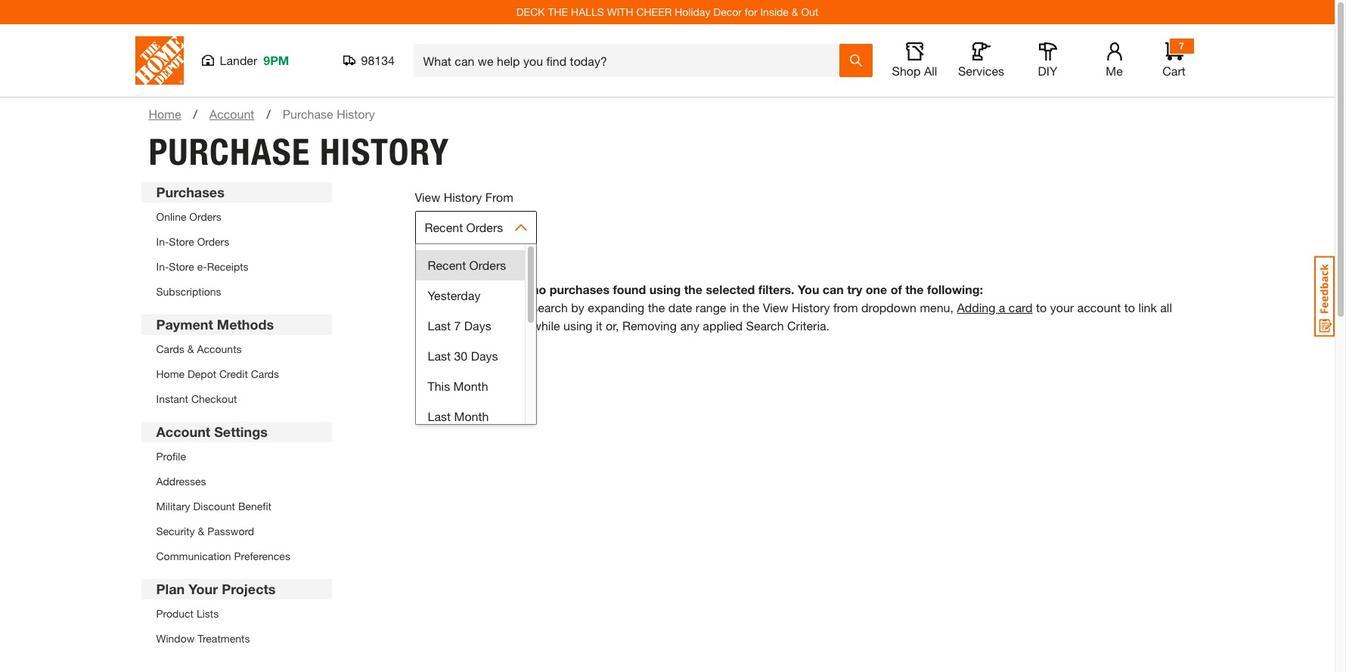 Task type: locate. For each thing, give the bounding box(es) containing it.
0 vertical spatial store
[[169, 235, 194, 248]]

1 vertical spatial purchases
[[439, 318, 495, 333]]

shop
[[892, 64, 921, 78]]

2 your from the left
[[1050, 300, 1074, 315]]

orders inside 'button'
[[466, 220, 503, 234]]

store down online orders
[[169, 235, 194, 248]]

0 vertical spatial days
[[464, 318, 491, 333]]

credit
[[219, 368, 248, 380]]

1 horizontal spatial cards
[[251, 368, 279, 380]]

0 vertical spatial recent orders
[[425, 220, 503, 234]]

/
[[193, 107, 197, 121], [266, 107, 271, 121]]

purchase
[[283, 107, 333, 121], [149, 130, 310, 174]]

2 store from the top
[[169, 260, 194, 273]]

to right "card" at the right top
[[1036, 300, 1047, 315]]

account link
[[209, 105, 254, 123]]

1 vertical spatial in-
[[156, 260, 169, 273]]

date
[[668, 300, 692, 315]]

& for accounts
[[187, 343, 194, 355]]

this month option
[[416, 371, 525, 402]]

&
[[792, 5, 798, 18], [187, 343, 194, 355], [198, 525, 204, 538]]

accounts
[[197, 343, 242, 355]]

& for password
[[198, 525, 204, 538]]

in- down online in the top left of the page
[[156, 235, 169, 248]]

month
[[453, 379, 488, 393], [454, 409, 489, 423]]

1 vertical spatial store
[[169, 260, 194, 273]]

home down the home depot logo
[[149, 107, 181, 121]]

purchases inside to your account to link all purchases made while using it or, removing any applied search criteria.
[[439, 318, 495, 333]]

all
[[924, 64, 937, 78]]

view
[[415, 190, 440, 204], [763, 300, 788, 315]]

1 store from the top
[[169, 235, 194, 248]]

2 vertical spatial last
[[428, 409, 451, 423]]

view down filters.
[[763, 300, 788, 315]]

using inside to your account to link all purchases made while using it or, removing any applied search criteria.
[[563, 318, 593, 333]]

using down by
[[563, 318, 593, 333]]

1 in- from the top
[[156, 235, 169, 248]]

criteria.
[[787, 318, 830, 333]]

purchase down 9pm
[[283, 107, 333, 121]]

last down this
[[428, 409, 451, 423]]

product lists
[[156, 607, 219, 620]]

purchases up by
[[550, 282, 610, 296]]

& down the "payment"
[[187, 343, 194, 355]]

last 30 days
[[428, 349, 498, 363]]

& right security
[[198, 525, 204, 538]]

window
[[156, 632, 195, 645]]

search
[[746, 318, 784, 333]]

1 horizontal spatial using
[[649, 282, 681, 296]]

2 last from the top
[[428, 349, 451, 363]]

diy
[[1038, 64, 1058, 78]]

home
[[149, 107, 181, 121], [156, 368, 185, 380]]

last down yesterday
[[428, 318, 451, 333]]

try
[[847, 282, 862, 296]]

1 horizontal spatial view
[[763, 300, 788, 315]]

account up "profile" link
[[156, 423, 210, 440]]

your down are
[[505, 300, 528, 315]]

range
[[696, 300, 726, 315]]

store for orders
[[169, 235, 194, 248]]

view history from
[[415, 190, 513, 204]]

1 horizontal spatial &
[[198, 525, 204, 538]]

/ right account link
[[266, 107, 271, 121]]

/ right home link in the left of the page
[[193, 107, 197, 121]]

0 horizontal spatial cards
[[156, 343, 184, 355]]

account for account settings
[[156, 423, 210, 440]]

What can we help you find today? search field
[[423, 45, 838, 76]]

0 vertical spatial 7
[[1179, 40, 1184, 51]]

1 vertical spatial recent
[[428, 258, 466, 272]]

1 vertical spatial days
[[471, 349, 498, 363]]

account
[[209, 107, 254, 121], [156, 423, 210, 440]]

1 vertical spatial account
[[156, 423, 210, 440]]

month down last 30 days option
[[453, 379, 488, 393]]

7 up cart
[[1179, 40, 1184, 51]]

your inside to your account to link all purchases made while using it or, removing any applied search criteria.
[[1050, 300, 1074, 315]]

communication preferences
[[156, 550, 290, 563]]

found
[[613, 282, 646, 296]]

your
[[188, 581, 218, 597]]

1 vertical spatial using
[[563, 318, 593, 333]]

security
[[156, 525, 195, 538]]

1 last from the top
[[428, 318, 451, 333]]

7 inside option
[[454, 318, 461, 333]]

1 vertical spatial cards
[[251, 368, 279, 380]]

store left e-
[[169, 260, 194, 273]]

cart 7
[[1162, 40, 1186, 78]]

month down this month option
[[454, 409, 489, 423]]

& left out
[[792, 5, 798, 18]]

payment methods
[[156, 316, 274, 333]]

0 horizontal spatial 7
[[454, 318, 461, 333]]

month for this month
[[453, 379, 488, 393]]

while
[[532, 318, 560, 333]]

month for last month
[[454, 409, 489, 423]]

view up recent orders 'button' on the top of the page
[[415, 190, 440, 204]]

0 horizontal spatial /
[[193, 107, 197, 121]]

recent orders up sorry,
[[428, 258, 506, 272]]

1 horizontal spatial 7
[[1179, 40, 1184, 51]]

communication
[[156, 550, 231, 563]]

recent orders down view history from on the left of the page
[[425, 220, 503, 234]]

days inside option
[[464, 318, 491, 333]]

are
[[510, 282, 528, 296]]

0 vertical spatial home
[[149, 107, 181, 121]]

deck the halls with cheer holiday decor for inside & out
[[516, 5, 818, 18]]

last left 30
[[428, 349, 451, 363]]

1 horizontal spatial purchases
[[550, 282, 610, 296]]

0 vertical spatial recent
[[425, 220, 463, 234]]

deck the halls with cheer holiday decor for inside & out link
[[516, 5, 818, 18]]

0 horizontal spatial view
[[415, 190, 440, 204]]

7 inside cart 7
[[1179, 40, 1184, 51]]

0 vertical spatial purchase history
[[283, 107, 375, 121]]

last inside option
[[428, 349, 451, 363]]

1 horizontal spatial /
[[266, 107, 271, 121]]

1 vertical spatial home
[[156, 368, 185, 380]]

recent up sorry,
[[428, 258, 466, 272]]

broadening your search by expanding the date range in the view history from dropdown menu, adding a card
[[439, 300, 1033, 315]]

0 vertical spatial purchases
[[550, 282, 610, 296]]

in-store orders
[[156, 235, 229, 248]]

0 horizontal spatial to
[[1036, 300, 1047, 315]]

7
[[1179, 40, 1184, 51], [454, 318, 461, 333]]

in-
[[156, 235, 169, 248], [156, 260, 169, 273]]

orders inside "option"
[[469, 258, 506, 272]]

instant checkout link
[[156, 392, 237, 405]]

purchase down account link
[[149, 130, 310, 174]]

to left link
[[1124, 300, 1135, 315]]

instant checkout
[[156, 392, 237, 405]]

days down broadening
[[464, 318, 491, 333]]

sorry,
[[439, 282, 473, 296]]

decor
[[713, 5, 742, 18]]

history
[[337, 107, 375, 121], [320, 130, 449, 174], [444, 190, 482, 204], [792, 300, 830, 315]]

1 vertical spatial month
[[454, 409, 489, 423]]

in- for in-store e-receipts
[[156, 260, 169, 273]]

the right in
[[742, 300, 759, 315]]

store for e-
[[169, 260, 194, 273]]

recent orders inside 'button'
[[425, 220, 503, 234]]

recent orders inside "option"
[[428, 258, 506, 272]]

the
[[548, 5, 568, 18]]

can
[[823, 282, 844, 296]]

1 horizontal spatial your
[[1050, 300, 1074, 315]]

last 30 days option
[[416, 341, 525, 371]]

0 vertical spatial in-
[[156, 235, 169, 248]]

list box containing recent orders
[[416, 244, 525, 644]]

98134
[[361, 53, 395, 67]]

yesterday
[[428, 288, 481, 302]]

0 horizontal spatial &
[[187, 343, 194, 355]]

deck
[[516, 5, 545, 18]]

cards & accounts
[[156, 343, 242, 355]]

store
[[169, 235, 194, 248], [169, 260, 194, 273]]

profile
[[156, 450, 186, 463]]

to
[[1036, 300, 1047, 315], [1124, 300, 1135, 315]]

0 vertical spatial last
[[428, 318, 451, 333]]

the right of
[[905, 282, 924, 296]]

1 vertical spatial 7
[[454, 318, 461, 333]]

2 horizontal spatial &
[[792, 5, 798, 18]]

in- up subscriptions link
[[156, 260, 169, 273]]

account
[[1077, 300, 1121, 315]]

filters.
[[758, 282, 794, 296]]

holiday
[[675, 5, 710, 18]]

9pm
[[263, 53, 289, 67]]

recent orders option
[[416, 250, 525, 281]]

1 vertical spatial recent orders
[[428, 258, 506, 272]]

1 your from the left
[[505, 300, 528, 315]]

dropdown
[[861, 300, 917, 315]]

in-store e-receipts link
[[156, 260, 249, 273]]

2 to from the left
[[1124, 300, 1135, 315]]

home up instant
[[156, 368, 185, 380]]

1 vertical spatial last
[[428, 349, 451, 363]]

product lists link
[[156, 607, 219, 620]]

recent down view history from on the left of the page
[[425, 220, 463, 234]]

account down 'lander'
[[209, 107, 254, 121]]

7 for last
[[454, 318, 461, 333]]

0 vertical spatial month
[[453, 379, 488, 393]]

home for home depot credit cards
[[156, 368, 185, 380]]

link
[[1138, 300, 1157, 315]]

of
[[891, 282, 902, 296]]

the
[[684, 282, 703, 296], [905, 282, 924, 296], [648, 300, 665, 315], [742, 300, 759, 315]]

0 vertical spatial account
[[209, 107, 254, 121]]

list box
[[416, 244, 525, 644]]

1 vertical spatial &
[[187, 343, 194, 355]]

0 vertical spatial purchase
[[283, 107, 333, 121]]

services
[[958, 64, 1004, 78]]

days for last 7 days
[[464, 318, 491, 333]]

3 last from the top
[[428, 409, 451, 423]]

0 horizontal spatial using
[[563, 318, 593, 333]]

lander
[[220, 53, 257, 67]]

0 horizontal spatial your
[[505, 300, 528, 315]]

orders up in-store e-receipts at the top of the page
[[197, 235, 229, 248]]

using up "date"
[[649, 282, 681, 296]]

2 in- from the top
[[156, 260, 169, 273]]

preferences
[[234, 550, 290, 563]]

account for account
[[209, 107, 254, 121]]

out
[[801, 5, 818, 18]]

cards right credit
[[251, 368, 279, 380]]

last 7 days option
[[416, 311, 525, 341]]

card
[[1009, 300, 1033, 315]]

0 vertical spatial cards
[[156, 343, 184, 355]]

0 horizontal spatial purchases
[[439, 318, 495, 333]]

2 vertical spatial &
[[198, 525, 204, 538]]

orders down from
[[466, 220, 503, 234]]

home link
[[149, 105, 181, 123]]

7 down broadening
[[454, 318, 461, 333]]

0 vertical spatial view
[[415, 190, 440, 204]]

days right 30
[[471, 349, 498, 363]]

profile link
[[156, 450, 186, 463]]

days inside option
[[471, 349, 498, 363]]

7 for cart
[[1179, 40, 1184, 51]]

cards down the "payment"
[[156, 343, 184, 355]]

purchases down broadening
[[439, 318, 495, 333]]

your left account
[[1050, 300, 1074, 315]]

services button
[[957, 42, 1005, 79]]

2 / from the left
[[266, 107, 271, 121]]

orders up there
[[469, 258, 506, 272]]

recent orders
[[425, 220, 503, 234], [428, 258, 506, 272]]

plan
[[156, 581, 185, 597]]

1 horizontal spatial to
[[1124, 300, 1135, 315]]



Task type: describe. For each thing, give the bounding box(es) containing it.
security & password link
[[156, 525, 254, 538]]

diy button
[[1024, 42, 1072, 79]]

in-store orders link
[[156, 235, 229, 248]]

plan your projects
[[156, 581, 276, 597]]

online orders link
[[156, 210, 221, 223]]

cart
[[1162, 64, 1186, 78]]

me
[[1106, 64, 1123, 78]]

by
[[571, 300, 584, 315]]

military discount benefit
[[156, 500, 271, 513]]

product
[[156, 607, 194, 620]]

addresses link
[[156, 475, 206, 488]]

the home depot logo image
[[135, 36, 183, 85]]

last for last month
[[428, 409, 451, 423]]

password
[[207, 525, 254, 538]]

account settings
[[156, 423, 268, 440]]

it
[[596, 318, 602, 333]]

yesterday option
[[416, 281, 525, 311]]

e-
[[197, 260, 207, 273]]

receipts
[[207, 260, 249, 273]]

recent orders for recent orders 'button' on the top of the page
[[425, 220, 503, 234]]

the up "date"
[[684, 282, 703, 296]]

last for last 7 days
[[428, 318, 451, 333]]

from
[[485, 190, 513, 204]]

in- for in-store orders
[[156, 235, 169, 248]]

made
[[498, 318, 529, 333]]

1 vertical spatial purchase history
[[149, 130, 449, 174]]

cards & accounts link
[[156, 343, 242, 355]]

with
[[607, 5, 633, 18]]

military
[[156, 500, 190, 513]]

home depot credit cards link
[[156, 368, 279, 380]]

1 / from the left
[[193, 107, 197, 121]]

addresses
[[156, 475, 206, 488]]

home depot credit cards
[[156, 368, 279, 380]]

online
[[156, 210, 186, 223]]

window treatments link
[[156, 632, 250, 645]]

Recent Orders button
[[415, 211, 537, 244]]

broadening
[[439, 300, 501, 315]]

online orders
[[156, 210, 221, 223]]

your for search
[[505, 300, 528, 315]]

feedback link image
[[1314, 256, 1335, 337]]

your for account
[[1050, 300, 1074, 315]]

lander 9pm
[[220, 53, 289, 67]]

from
[[833, 300, 858, 315]]

this
[[428, 379, 450, 393]]

payment
[[156, 316, 213, 333]]

communication preferences link
[[156, 550, 290, 563]]

home for home
[[149, 107, 181, 121]]

applied
[[703, 318, 743, 333]]

cheer
[[636, 5, 672, 18]]

purchases
[[156, 184, 225, 200]]

projects
[[222, 581, 276, 597]]

removing
[[622, 318, 677, 333]]

in
[[730, 300, 739, 315]]

selected
[[706, 282, 755, 296]]

shop all button
[[890, 42, 939, 79]]

0 vertical spatial &
[[792, 5, 798, 18]]

30
[[454, 349, 468, 363]]

methods
[[217, 316, 274, 333]]

last month
[[428, 409, 489, 423]]

last 7 days
[[428, 318, 491, 333]]

1 to from the left
[[1036, 300, 1047, 315]]

to your account to link all purchases made while using it or, removing any applied search criteria.
[[439, 300, 1172, 333]]

halls
[[571, 5, 604, 18]]

the up the removing
[[648, 300, 665, 315]]

checkout
[[191, 392, 237, 405]]

in-store e-receipts
[[156, 260, 249, 273]]

you
[[798, 282, 819, 296]]

depot
[[188, 368, 216, 380]]

menu,
[[920, 300, 954, 315]]

benefit
[[238, 500, 271, 513]]

last for last 30 days
[[428, 349, 451, 363]]

lists
[[197, 607, 219, 620]]

recent inside "option"
[[428, 258, 466, 272]]

any
[[680, 318, 699, 333]]

1 vertical spatial view
[[763, 300, 788, 315]]

recent inside 'button'
[[425, 220, 463, 234]]

instant
[[156, 392, 188, 405]]

sorry, there are no purchases found using the selected filters. you can try one of the following:
[[439, 282, 983, 296]]

security & password
[[156, 525, 254, 538]]

inside
[[760, 5, 789, 18]]

recent orders for list box containing recent orders
[[428, 258, 506, 272]]

0 vertical spatial using
[[649, 282, 681, 296]]

all
[[1160, 300, 1172, 315]]

for
[[745, 5, 757, 18]]

subscriptions
[[156, 285, 221, 298]]

1 vertical spatial purchase
[[149, 130, 310, 174]]

subscriptions link
[[156, 285, 221, 298]]

window treatments
[[156, 632, 250, 645]]

or,
[[606, 318, 619, 333]]

shop all
[[892, 64, 937, 78]]

orders up in-store orders
[[189, 210, 221, 223]]

search
[[532, 300, 568, 315]]

adding
[[957, 300, 995, 315]]

days for last 30 days
[[471, 349, 498, 363]]

last month option
[[416, 402, 525, 432]]



Task type: vqa. For each thing, say whether or not it's contained in the screenshot.
Next slide icon
no



